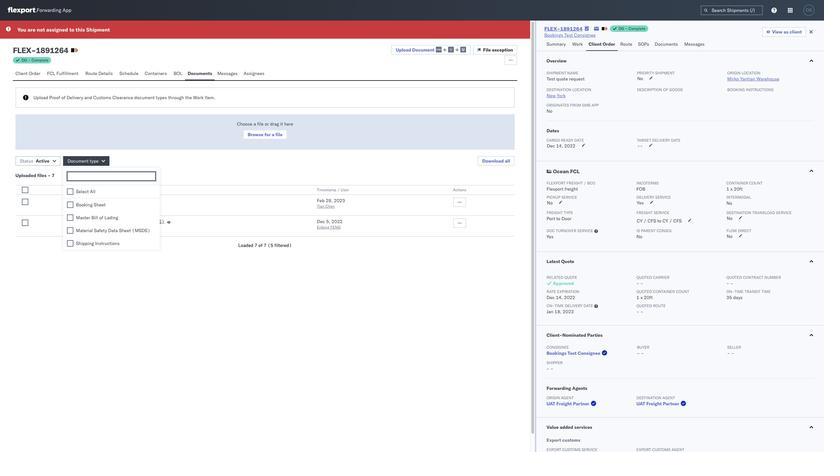 Task type: describe. For each thing, give the bounding box(es) containing it.
status active
[[20, 158, 50, 164]]

2 vertical spatial consignee
[[578, 351, 601, 356]]

and
[[84, 95, 92, 101]]

select
[[76, 189, 89, 195]]

customs
[[93, 95, 111, 101]]

1 vertical spatial consignee
[[547, 345, 570, 350]]

1 inside container count 1 x 20ft
[[727, 186, 730, 192]]

dates
[[547, 128, 560, 134]]

∙
[[48, 173, 51, 179]]

cargo ready date
[[547, 138, 585, 143]]

no down priority
[[638, 76, 644, 82]]

5,
[[326, 219, 331, 225]]

0 vertical spatial yes
[[638, 200, 645, 206]]

containers button
[[142, 68, 171, 80]]

test down bill
[[90, 226, 98, 231]]

added
[[560, 425, 574, 431]]

0 vertical spatial freight
[[567, 181, 583, 186]]

target
[[638, 138, 652, 143]]

sheet right lading
[[133, 219, 145, 225]]

uat for origin
[[547, 401, 556, 407]]

quoted for quoted route - -
[[637, 304, 653, 308]]

name
[[568, 71, 579, 75]]

quoted for quoted container count 1 x 20ft
[[637, 289, 653, 294]]

0 vertical spatial (msds)
[[146, 219, 164, 225]]

freight down origin agent
[[557, 401, 572, 407]]

consol
[[657, 228, 673, 233]]

count inside container count 1 x 20ft
[[750, 181, 763, 186]]

time for on-time delivery date
[[555, 304, 564, 308]]

bol
[[174, 71, 182, 76]]

transload
[[753, 210, 776, 215]]

2 horizontal spatial document
[[413, 47, 435, 53]]

1 flexport from the top
[[547, 181, 566, 186]]

0 vertical spatial delivery
[[67, 95, 83, 101]]

doc
[[547, 228, 556, 233]]

shipment name test quote request
[[547, 71, 585, 82]]

document type / filename
[[90, 188, 140, 192]]

parent
[[642, 228, 656, 233]]

view
[[773, 29, 783, 35]]

new york link
[[547, 93, 566, 99]]

destination for new
[[547, 87, 572, 92]]

client order for right client order button
[[589, 41, 616, 47]]

uat freight partner link for destination
[[637, 401, 688, 407]]

fcl fulfillment
[[47, 71, 79, 76]]

0 vertical spatial bookings test consignee
[[545, 32, 596, 38]]

smb
[[583, 103, 591, 108]]

client-nominated parties
[[547, 333, 603, 338]]

freight down "destination agent"
[[647, 401, 662, 407]]

yantian
[[741, 76, 756, 82]]

through
[[168, 95, 184, 101]]

file inside browse for a file button
[[276, 132, 283, 138]]

0 vertical spatial documents button
[[653, 38, 683, 51]]

0 vertical spatial bookings
[[545, 32, 564, 38]]

is parent consol no
[[637, 228, 673, 240]]

quoted route - -
[[637, 304, 666, 315]]

uploaded files ∙ 7
[[15, 173, 55, 179]]

x inside container count 1 x 20ft
[[731, 186, 733, 192]]

forwarding for forwarding app
[[37, 7, 61, 13]]

chen
[[326, 204, 335, 209]]

sheet up master bill of lading
[[94, 202, 106, 208]]

1 vertical spatial work
[[193, 95, 204, 101]]

0 horizontal spatial complete
[[32, 58, 48, 63]]

destination for service
[[727, 210, 752, 215]]

sheet down the "type" at the left
[[108, 198, 120, 204]]

booking up master
[[76, 202, 93, 208]]

material safety data sheet (msds) link
[[90, 218, 164, 226]]

1 vertical spatial freight
[[565, 186, 579, 192]]

dec 14, 2022
[[548, 143, 576, 149]]

date up parties
[[584, 304, 594, 308]]

forwarding app link
[[8, 7, 71, 14]]

service
[[654, 210, 670, 215]]

new
[[547, 93, 556, 99]]

export
[[547, 438, 562, 443]]

location for york
[[573, 87, 592, 92]]

x inside quoted container count 1 x 20ft
[[641, 295, 643, 301]]

turnover
[[557, 228, 577, 233]]

1 vertical spatial messages button
[[215, 68, 241, 80]]

route for route
[[621, 41, 633, 47]]

parties
[[588, 333, 603, 338]]

0 vertical spatial delivery
[[653, 138, 671, 143]]

1 vertical spatial bookings test consignee
[[547, 351, 601, 356]]

booking sheet inside list box
[[76, 202, 106, 208]]

buyer
[[638, 345, 650, 350]]

timestamp / user
[[317, 188, 349, 192]]

0 horizontal spatial dg
[[22, 58, 27, 63]]

0 vertical spatial material safety data sheet (msds)
[[90, 219, 164, 225]]

carrier
[[654, 275, 670, 280]]

freight service
[[637, 210, 670, 215]]

0 vertical spatial shipment
[[86, 26, 110, 33]]

0 vertical spatial messages button
[[683, 38, 709, 51]]

0 horizontal spatial app
[[63, 7, 71, 13]]

active
[[36, 158, 50, 164]]

document type / filename button
[[89, 186, 304, 193]]

proof
[[49, 95, 60, 101]]

1 vertical spatial safety
[[94, 228, 107, 234]]

quoted for quoted contract number - - rate expiration dec 14, 2022
[[727, 275, 743, 280]]

client-
[[547, 333, 563, 338]]

seller
[[728, 345, 742, 350]]

assignees button
[[241, 68, 268, 80]]

0 horizontal spatial to
[[69, 26, 74, 33]]

bco
[[588, 181, 596, 186]]

sops button
[[636, 38, 653, 51]]

1 horizontal spatial fcl
[[571, 168, 580, 175]]

/ left user
[[338, 188, 340, 192]]

test msds.docx
[[90, 226, 120, 231]]

upload for upload proof of delivery and customs clearance document types through the work item.
[[34, 95, 48, 101]]

os button
[[802, 3, 817, 18]]

0 horizontal spatial yes
[[547, 234, 554, 240]]

0 vertical spatial fcl
[[47, 71, 55, 76]]

1 horizontal spatial dg - complete
[[619, 26, 646, 31]]

freight up the cy / cfs to cy / cfs
[[637, 210, 653, 215]]

client for right client order button
[[589, 41, 602, 47]]

target delivery date
[[638, 138, 681, 143]]

service up service
[[656, 195, 672, 200]]

upload for upload document
[[396, 47, 412, 53]]

test down nominated
[[568, 351, 577, 356]]

0 vertical spatial 14,
[[557, 143, 564, 149]]

download all button
[[478, 156, 515, 166]]

1 vertical spatial delivery
[[565, 304, 583, 308]]

1 horizontal spatial client order button
[[587, 38, 618, 51]]

origin location mirko yantian warehouse
[[728, 71, 780, 82]]

flex-1891264
[[545, 25, 583, 32]]

msds.docx
[[99, 226, 120, 231]]

client
[[790, 29, 803, 35]]

Search Shipments (/) text field
[[702, 5, 764, 15]]

from
[[571, 103, 582, 108]]

service right turnover
[[578, 228, 594, 233]]

0 horizontal spatial documents button
[[185, 68, 215, 80]]

(5
[[268, 243, 274, 248]]

service down flexport freight / bco flexport freight at top
[[562, 195, 578, 200]]

(msds) inside list box
[[132, 228, 150, 234]]

it
[[281, 121, 283, 127]]

master bill of lading
[[76, 215, 118, 221]]

download all
[[483, 158, 511, 164]]

documents for the top documents button
[[655, 41, 679, 47]]

count inside quoted container count 1 x 20ft
[[677, 289, 690, 294]]

1 vertical spatial material safety data sheet (msds)
[[76, 228, 150, 234]]

data inside material safety data sheet (msds) link
[[122, 219, 132, 225]]

1 vertical spatial bookings
[[547, 351, 567, 356]]

flow
[[727, 228, 738, 233]]

1 horizontal spatial 7
[[255, 243, 258, 248]]

0 vertical spatial complete
[[629, 26, 646, 31]]

view as client
[[773, 29, 803, 35]]

file
[[484, 47, 491, 53]]

latest quote
[[547, 259, 575, 265]]

exception
[[493, 47, 514, 53]]

jan
[[547, 309, 554, 315]]

document for document type
[[68, 158, 89, 164]]

a inside button
[[272, 132, 275, 138]]

assignees
[[244, 71, 265, 76]]

1 vertical spatial bookings test consignee link
[[547, 350, 609, 357]]

of for loaded 7 of 7 (5 filtered)
[[259, 243, 263, 248]]

destination location new york
[[547, 87, 592, 99]]

/ up consol
[[670, 218, 673, 224]]

7 for ∙
[[52, 173, 55, 179]]

file exception
[[484, 47, 514, 53]]

date for dec 14, 2022
[[575, 138, 585, 143]]

delivery service
[[637, 195, 672, 200]]

uat freight partner link for origin
[[547, 401, 598, 407]]

seller - -
[[728, 345, 742, 356]]

18,
[[555, 309, 562, 315]]

client for the leftmost client order button
[[15, 71, 28, 76]]

order for right client order button
[[603, 41, 616, 47]]

related
[[547, 275, 564, 280]]

--
[[638, 143, 644, 149]]

type for freight type port to door
[[564, 210, 574, 215]]

forwarding for forwarding agents
[[547, 386, 572, 392]]

order for the leftmost client order button
[[29, 71, 40, 76]]

upload document button
[[392, 45, 471, 55]]

2 vertical spatial destination
[[637, 396, 662, 401]]

forwarding app
[[37, 7, 71, 13]]

/ up parent
[[644, 218, 647, 224]]

1 vertical spatial dg - complete
[[22, 58, 48, 63]]

material inside list box
[[76, 228, 93, 234]]

feb
[[317, 198, 325, 204]]

on-time transit time 35 days
[[727, 289, 771, 301]]

uat freight partner for destination
[[637, 401, 680, 407]]

route
[[654, 304, 666, 308]]

no inside is parent consol no
[[637, 234, 643, 240]]



Task type: locate. For each thing, give the bounding box(es) containing it.
0 vertical spatial x
[[731, 186, 733, 192]]

2 flexport from the top
[[547, 186, 564, 192]]

bookingform.pdf
[[90, 208, 122, 213]]

0 vertical spatial quote
[[557, 76, 569, 82]]

0 horizontal spatial 2023
[[334, 198, 345, 204]]

transit
[[745, 289, 761, 294]]

freight
[[567, 181, 583, 186], [565, 186, 579, 192]]

lading
[[105, 215, 118, 221]]

1 horizontal spatial 2023
[[563, 309, 574, 315]]

1 horizontal spatial file
[[276, 132, 283, 138]]

material safety data sheet (msds) down lading
[[76, 228, 150, 234]]

consignee up work button
[[575, 32, 596, 38]]

timestamp
[[317, 188, 337, 192]]

documents button up the overview button
[[653, 38, 683, 51]]

dec 5, 2022 erdong feng
[[317, 219, 343, 230]]

1 horizontal spatial document
[[90, 188, 109, 192]]

shipper
[[547, 361, 563, 365]]

1 vertical spatial material
[[76, 228, 93, 234]]

1 horizontal spatial partner
[[664, 401, 680, 407]]

2 horizontal spatial 7
[[264, 243, 267, 248]]

route inside button
[[621, 41, 633, 47]]

2023 down on-time delivery date
[[563, 309, 574, 315]]

0 vertical spatial client order
[[589, 41, 616, 47]]

to inside the freight type port to door
[[557, 216, 561, 222]]

list box containing select all
[[63, 185, 160, 250]]

1 horizontal spatial 20ft
[[735, 186, 743, 192]]

quoted inside the quoted contract number - - rate expiration dec 14, 2022
[[727, 275, 743, 280]]

1 vertical spatial route
[[85, 71, 97, 76]]

summary button
[[545, 38, 570, 51]]

partner down 'agents'
[[574, 401, 590, 407]]

details
[[99, 71, 113, 76]]

user
[[341, 188, 349, 192]]

documents right bol button
[[188, 71, 212, 76]]

freight inside the freight type port to door
[[547, 210, 563, 215]]

client order
[[589, 41, 616, 47], [15, 71, 40, 76]]

1 horizontal spatial complete
[[629, 26, 646, 31]]

0 vertical spatial forwarding
[[37, 7, 61, 13]]

dg down flex in the left top of the page
[[22, 58, 27, 63]]

2023 inside feb 28, 2023 tian chen
[[334, 198, 345, 204]]

0 horizontal spatial 1
[[637, 295, 640, 301]]

0 vertical spatial order
[[603, 41, 616, 47]]

container
[[654, 289, 676, 294]]

route inside button
[[85, 71, 97, 76]]

types
[[156, 95, 167, 101]]

time for on-time transit time 35 days
[[735, 289, 744, 294]]

1 horizontal spatial work
[[573, 41, 583, 47]]

yes down fob
[[638, 200, 645, 206]]

freight down ocean fcl
[[567, 181, 583, 186]]

no up flow
[[728, 216, 733, 221]]

quote up approved
[[565, 275, 578, 280]]

1 horizontal spatial count
[[750, 181, 763, 186]]

0 vertical spatial safety
[[108, 219, 121, 225]]

ocean fcl
[[554, 168, 580, 175]]

0 vertical spatial consignee
[[575, 32, 596, 38]]

0 vertical spatial dec
[[548, 143, 556, 149]]

destination transload service
[[727, 210, 793, 215]]

sheet down material safety data sheet (msds) link
[[119, 228, 131, 234]]

1 uat freight partner link from the left
[[547, 401, 598, 407]]

to down service
[[658, 218, 662, 224]]

bookings test consignee link up 'summary'
[[545, 32, 596, 38]]

order
[[603, 41, 616, 47], [29, 71, 40, 76]]

test up new
[[547, 76, 556, 82]]

7 for of
[[264, 243, 267, 248]]

quoted inside quoted container count 1 x 20ft
[[637, 289, 653, 294]]

1 horizontal spatial 1891264
[[561, 25, 583, 32]]

description of goods
[[638, 87, 684, 92]]

1 horizontal spatial upload
[[396, 47, 412, 53]]

client order for the leftmost client order button
[[15, 71, 40, 76]]

shipment inside shipment name test quote request
[[547, 71, 567, 75]]

complete
[[629, 26, 646, 31], [32, 58, 48, 63]]

1 cfs from the left
[[648, 218, 657, 224]]

type inside the freight type port to door
[[564, 210, 574, 215]]

origin for origin location mirko yantian warehouse
[[728, 71, 741, 75]]

is
[[637, 228, 641, 233]]

0 horizontal spatial agent
[[562, 396, 574, 401]]

0 vertical spatial bookings test consignee link
[[545, 32, 596, 38]]

booking sheet down the all
[[76, 202, 106, 208]]

download
[[483, 158, 504, 164]]

quoted down quoted carrier - -
[[637, 289, 653, 294]]

freight up pickup service
[[565, 186, 579, 192]]

of inside list box
[[99, 215, 103, 221]]

14,
[[557, 143, 564, 149], [556, 295, 563, 301]]

data right lading
[[122, 219, 132, 225]]

or
[[265, 121, 269, 127]]

0 horizontal spatial safety
[[94, 228, 107, 234]]

route left details
[[85, 71, 97, 76]]

dec down the cargo
[[548, 143, 556, 149]]

0 horizontal spatial 20ft
[[645, 295, 653, 301]]

on- for on-time delivery date
[[547, 304, 555, 308]]

app
[[63, 7, 71, 13], [592, 103, 599, 108]]

0 horizontal spatial uat freight partner
[[547, 401, 590, 407]]

dec inside 'dec 5, 2022 erdong feng'
[[317, 219, 325, 225]]

2 agent from the left
[[663, 396, 676, 401]]

1891264 up work button
[[561, 25, 583, 32]]

fcl left fulfillment
[[47, 71, 55, 76]]

originates from smb app no
[[547, 103, 599, 114]]

yes
[[638, 200, 645, 206], [547, 234, 554, 240]]

file exception button
[[474, 45, 518, 55], [474, 45, 518, 55]]

description
[[638, 87, 663, 92]]

agent up value added services button
[[663, 396, 676, 401]]

of for master bill of lading
[[99, 215, 103, 221]]

1 horizontal spatial client order
[[589, 41, 616, 47]]

booking sheet up bookingform.pdf
[[90, 198, 120, 204]]

2022 down ready on the right of the page
[[565, 143, 576, 149]]

here
[[284, 121, 294, 127]]

1 vertical spatial 20ft
[[645, 295, 653, 301]]

bookings test consignee
[[545, 32, 596, 38], [547, 351, 601, 356]]

on- inside on-time transit time 35 days
[[727, 289, 735, 294]]

document for document type / filename
[[90, 188, 109, 192]]

/ inside flexport freight / bco flexport freight
[[584, 181, 587, 186]]

None checkbox
[[22, 187, 28, 193], [67, 189, 73, 195], [22, 220, 28, 226], [67, 228, 73, 234], [22, 187, 28, 193], [67, 189, 73, 195], [22, 220, 28, 226], [67, 228, 73, 234]]

2 partner from the left
[[664, 401, 680, 407]]

upload inside button
[[396, 47, 412, 53]]

0 vertical spatial on-
[[727, 289, 735, 294]]

service right transload at top right
[[777, 210, 793, 215]]

no inside intermodal no
[[727, 200, 733, 206]]

app up you are not assigned to this shipment
[[63, 7, 71, 13]]

time up 'days'
[[735, 289, 744, 294]]

ocean fcl button
[[537, 161, 825, 181]]

1 horizontal spatial order
[[603, 41, 616, 47]]

to right port
[[557, 216, 561, 222]]

time right transit
[[762, 289, 771, 294]]

goods
[[670, 87, 684, 92]]

location for yantian
[[742, 71, 761, 75]]

contract
[[744, 275, 764, 280]]

0 horizontal spatial time
[[555, 304, 564, 308]]

timestamp / user button
[[316, 186, 441, 193]]

0 horizontal spatial type
[[90, 158, 99, 164]]

0 horizontal spatial uat freight partner link
[[547, 401, 598, 407]]

date for --
[[672, 138, 681, 143]]

documents button right bol at the left
[[185, 68, 215, 80]]

1 agent from the left
[[562, 396, 574, 401]]

partner for origin agent
[[574, 401, 590, 407]]

0 vertical spatial client order button
[[587, 38, 618, 51]]

erdong
[[317, 225, 330, 230]]

1 vertical spatial data
[[108, 228, 118, 234]]

quoted left the "contract"
[[727, 275, 743, 280]]

a right 'choose'
[[254, 121, 256, 127]]

1 cy from the left
[[638, 218, 643, 224]]

of left goods on the top
[[664, 87, 669, 92]]

2 uat freight partner link from the left
[[637, 401, 688, 407]]

destination inside destination location new york
[[547, 87, 572, 92]]

booking sheet link
[[90, 198, 120, 205]]

type inside button
[[90, 158, 99, 164]]

messages button left assignees
[[215, 68, 241, 80]]

client order down flex in the left top of the page
[[15, 71, 40, 76]]

type
[[90, 158, 99, 164], [564, 210, 574, 215]]

not
[[37, 26, 45, 33]]

0 horizontal spatial location
[[573, 87, 592, 92]]

1 horizontal spatial delivery
[[637, 195, 655, 200]]

0 vertical spatial dg
[[619, 26, 625, 31]]

0 horizontal spatial 1891264
[[36, 45, 68, 55]]

1 vertical spatial x
[[641, 295, 643, 301]]

1 vertical spatial 1891264
[[36, 45, 68, 55]]

file down it
[[276, 132, 283, 138]]

flex - 1891264
[[13, 45, 68, 55]]

list box
[[63, 185, 160, 250]]

no down the "originates"
[[547, 108, 553, 114]]

on- for on-time transit time 35 days
[[727, 289, 735, 294]]

2022 for dec 5, 2022 erdong feng
[[332, 219, 343, 225]]

upload document
[[396, 47, 435, 53]]

fcl fulfillment button
[[45, 68, 83, 80]]

file left the or
[[257, 121, 264, 127]]

value
[[547, 425, 559, 431]]

filtered)
[[275, 243, 292, 248]]

1 horizontal spatial 1
[[727, 186, 730, 192]]

no down intermodal
[[727, 200, 733, 206]]

browse for a file
[[248, 132, 283, 138]]

1 horizontal spatial dg
[[619, 26, 625, 31]]

1 vertical spatial flexport
[[547, 186, 564, 192]]

partner for destination agent
[[664, 401, 680, 407]]

1 vertical spatial forwarding
[[547, 386, 572, 392]]

data inside list box
[[108, 228, 118, 234]]

work button
[[570, 38, 587, 51]]

0 vertical spatial 20ft
[[735, 186, 743, 192]]

2 horizontal spatial time
[[762, 289, 771, 294]]

flexport down ocean
[[547, 181, 566, 186]]

0 horizontal spatial upload
[[34, 95, 48, 101]]

2022 inside 'dec 5, 2022 erdong feng'
[[332, 219, 343, 225]]

port
[[547, 216, 556, 222]]

agent for origin agent
[[562, 396, 574, 401]]

0 vertical spatial a
[[254, 121, 256, 127]]

uat freight partner for origin
[[547, 401, 590, 407]]

dg up route button
[[619, 26, 625, 31]]

select all
[[76, 189, 96, 195]]

app right smb
[[592, 103, 599, 108]]

delivery down fob
[[637, 195, 655, 200]]

7 left (5
[[264, 243, 267, 248]]

quoted container count 1 x 20ft
[[637, 289, 690, 301]]

None text field
[[69, 174, 155, 179]]

booking
[[728, 87, 746, 92]]

actions
[[454, 188, 467, 192]]

0 vertical spatial route
[[621, 41, 633, 47]]

location inside origin location mirko yantian warehouse
[[742, 71, 761, 75]]

origin down forwarding agents
[[547, 396, 561, 401]]

0 horizontal spatial work
[[193, 95, 204, 101]]

1 horizontal spatial origin
[[728, 71, 741, 75]]

1 vertical spatial client
[[15, 71, 28, 76]]

1 horizontal spatial safety
[[108, 219, 121, 225]]

destination
[[547, 87, 572, 92], [727, 210, 752, 215], [637, 396, 662, 401]]

1 horizontal spatial messages
[[685, 41, 705, 47]]

flexport up 'pickup'
[[547, 186, 564, 192]]

to for freight type port to door
[[557, 216, 561, 222]]

1 partner from the left
[[574, 401, 590, 407]]

quoted inside quoted carrier - -
[[637, 275, 653, 280]]

origin for origin agent
[[547, 396, 561, 401]]

0 vertical spatial count
[[750, 181, 763, 186]]

0 horizontal spatial on-
[[547, 304, 555, 308]]

origin up mirko
[[728, 71, 741, 75]]

type up door
[[564, 210, 574, 215]]

2022 for dec 14, 2022
[[565, 143, 576, 149]]

no down flow
[[728, 234, 733, 239]]

0 horizontal spatial forwarding
[[37, 7, 61, 13]]

bookings up shipper
[[547, 351, 567, 356]]

dec for dec 5, 2022 erdong feng
[[317, 219, 325, 225]]

as
[[784, 29, 789, 35]]

quoted carrier - -
[[637, 275, 670, 286]]

14, inside the quoted contract number - - rate expiration dec 14, 2022
[[556, 295, 563, 301]]

item.
[[205, 95, 216, 101]]

consignee down parties
[[578, 351, 601, 356]]

/ right the "type" at the left
[[120, 188, 122, 192]]

2023 for jan 18, 2023
[[563, 309, 574, 315]]

location inside destination location new york
[[573, 87, 592, 92]]

1 vertical spatial type
[[564, 210, 574, 215]]

1 horizontal spatial yes
[[638, 200, 645, 206]]

0 horizontal spatial route
[[85, 71, 97, 76]]

shipment down overview
[[547, 71, 567, 75]]

overview
[[547, 58, 567, 64]]

material up test msds.docx
[[90, 219, 107, 225]]

bookings test consignee down nominated
[[547, 351, 601, 356]]

35
[[727, 295, 733, 301]]

dec for dec 14, 2022
[[548, 143, 556, 149]]

quote down 'name'
[[557, 76, 569, 82]]

client-nominated parties button
[[537, 326, 825, 345]]

uat freight partner link down origin agent
[[547, 401, 598, 407]]

partner down "destination agent"
[[664, 401, 680, 407]]

1 inside quoted container count 1 x 20ft
[[637, 295, 640, 301]]

yes down doc
[[547, 234, 554, 240]]

1 vertical spatial delivery
[[637, 195, 655, 200]]

1 vertical spatial dg
[[22, 58, 27, 63]]

0 horizontal spatial documents
[[188, 71, 212, 76]]

20ft
[[735, 186, 743, 192], [645, 295, 653, 301]]

work right the at top left
[[193, 95, 204, 101]]

count
[[750, 181, 763, 186], [677, 289, 690, 294]]

0 vertical spatial 2022
[[565, 143, 576, 149]]

1 horizontal spatial type
[[564, 210, 574, 215]]

os
[[807, 8, 813, 13]]

1 horizontal spatial forwarding
[[547, 386, 572, 392]]

document type button
[[63, 156, 110, 166]]

dec up 'erdong'
[[317, 219, 325, 225]]

quote
[[557, 76, 569, 82], [565, 275, 578, 280]]

destination agent
[[637, 396, 676, 401]]

no inside originates from smb app no
[[547, 108, 553, 114]]

1 vertical spatial quote
[[565, 275, 578, 280]]

on- up jan
[[547, 304, 555, 308]]

2 cy from the left
[[663, 218, 669, 224]]

None checkbox
[[22, 199, 28, 205], [67, 202, 73, 208], [67, 215, 73, 221], [67, 240, 73, 247], [22, 199, 28, 205], [67, 202, 73, 208], [67, 215, 73, 221], [67, 240, 73, 247]]

test inside shipment name test quote request
[[547, 76, 556, 82]]

20ft inside container count 1 x 20ft
[[735, 186, 743, 192]]

container
[[727, 181, 749, 186]]

warehouse
[[757, 76, 780, 82]]

14, down 'rate'
[[556, 295, 563, 301]]

0 horizontal spatial 7
[[52, 173, 55, 179]]

bill
[[92, 215, 98, 221]]

app inside originates from smb app no
[[592, 103, 599, 108]]

of left (5
[[259, 243, 263, 248]]

approved
[[554, 281, 574, 286]]

1 horizontal spatial shipment
[[547, 71, 567, 75]]

1 horizontal spatial x
[[731, 186, 733, 192]]

forwarding up not
[[37, 7, 61, 13]]

2 uat freight partner from the left
[[637, 401, 680, 407]]

location up mirko yantian warehouse link at the top right
[[742, 71, 761, 75]]

1 uat from the left
[[547, 401, 556, 407]]

agent for destination agent
[[663, 396, 676, 401]]

14, down cargo ready date at top
[[557, 143, 564, 149]]

uat freight partner link down "destination agent"
[[637, 401, 688, 407]]

1 uat freight partner from the left
[[547, 401, 590, 407]]

7 right ∙
[[52, 173, 55, 179]]

1 vertical spatial 14,
[[556, 295, 563, 301]]

uat freight partner down origin agent
[[547, 401, 590, 407]]

1 up quoted route - - on the right
[[637, 295, 640, 301]]

1 horizontal spatial uat
[[637, 401, 646, 407]]

0 horizontal spatial delivery
[[565, 304, 583, 308]]

0 horizontal spatial partner
[[574, 401, 590, 407]]

documents for the leftmost documents button
[[188, 71, 212, 76]]

1 horizontal spatial delivery
[[653, 138, 671, 143]]

agent down forwarding agents
[[562, 396, 574, 401]]

york
[[557, 93, 566, 99]]

2023 for feb 28, 2023 tian chen
[[334, 198, 345, 204]]

complete down flex - 1891264
[[32, 58, 48, 63]]

cy up is
[[638, 218, 643, 224]]

uat for destination
[[637, 401, 646, 407]]

to for cy / cfs to cy / cfs
[[658, 218, 662, 224]]

browse for a file button
[[243, 130, 287, 140]]

0 horizontal spatial messages
[[218, 71, 238, 76]]

2 cfs from the left
[[674, 218, 683, 224]]

route left sops
[[621, 41, 633, 47]]

0 horizontal spatial file
[[257, 121, 264, 127]]

dec down 'rate'
[[547, 295, 555, 301]]

work
[[573, 41, 583, 47], [193, 95, 204, 101]]

drag
[[270, 121, 279, 127]]

work inside work button
[[573, 41, 583, 47]]

uat freight partner down "destination agent"
[[637, 401, 680, 407]]

of for upload proof of delivery and customs clearance document types through the work item.
[[61, 95, 66, 101]]

consignee down client-
[[547, 345, 570, 350]]

quoted for quoted carrier - -
[[637, 275, 653, 280]]

date right ready on the right of the page
[[575, 138, 585, 143]]

0 vertical spatial material
[[90, 219, 107, 225]]

delivery right target
[[653, 138, 671, 143]]

origin inside origin location mirko yantian warehouse
[[728, 71, 741, 75]]

dec inside the quoted contract number - - rate expiration dec 14, 2022
[[547, 295, 555, 301]]

type for document type
[[90, 158, 99, 164]]

1 vertical spatial client order button
[[13, 68, 45, 80]]

0 horizontal spatial client order button
[[13, 68, 45, 80]]

dg - complete
[[619, 26, 646, 31], [22, 58, 48, 63]]

containers
[[145, 71, 167, 76]]

7 right loaded
[[255, 243, 258, 248]]

quoted inside quoted route - -
[[637, 304, 653, 308]]

no down 'pickup'
[[548, 200, 553, 206]]

test down flex-1891264 link
[[565, 32, 574, 38]]

safety up the shipping instructions
[[94, 228, 107, 234]]

container count 1 x 20ft
[[727, 181, 763, 192]]

quote inside shipment name test quote request
[[557, 76, 569, 82]]

0 vertical spatial type
[[90, 158, 99, 164]]

services
[[575, 425, 593, 431]]

incoterms fob
[[637, 181, 659, 192]]

uat down origin agent
[[547, 401, 556, 407]]

messages left assignees
[[218, 71, 238, 76]]

flexport. image
[[8, 7, 37, 14]]

on-time delivery date
[[547, 304, 594, 308]]

latest
[[547, 259, 561, 265]]

route details
[[85, 71, 113, 76]]

loaded 7 of 7 (5 filtered)
[[239, 243, 292, 248]]

document type
[[68, 158, 99, 164]]

schedule button
[[117, 68, 142, 80]]

fulfillment
[[56, 71, 79, 76]]

2 uat from the left
[[637, 401, 646, 407]]

2022 inside the quoted contract number - - rate expiration dec 14, 2022
[[565, 295, 576, 301]]

20ft inside quoted container count 1 x 20ft
[[645, 295, 653, 301]]

route for route details
[[85, 71, 97, 76]]

2 horizontal spatial to
[[658, 218, 662, 224]]

booking down the all
[[90, 198, 107, 204]]



Task type: vqa. For each thing, say whether or not it's contained in the screenshot.


